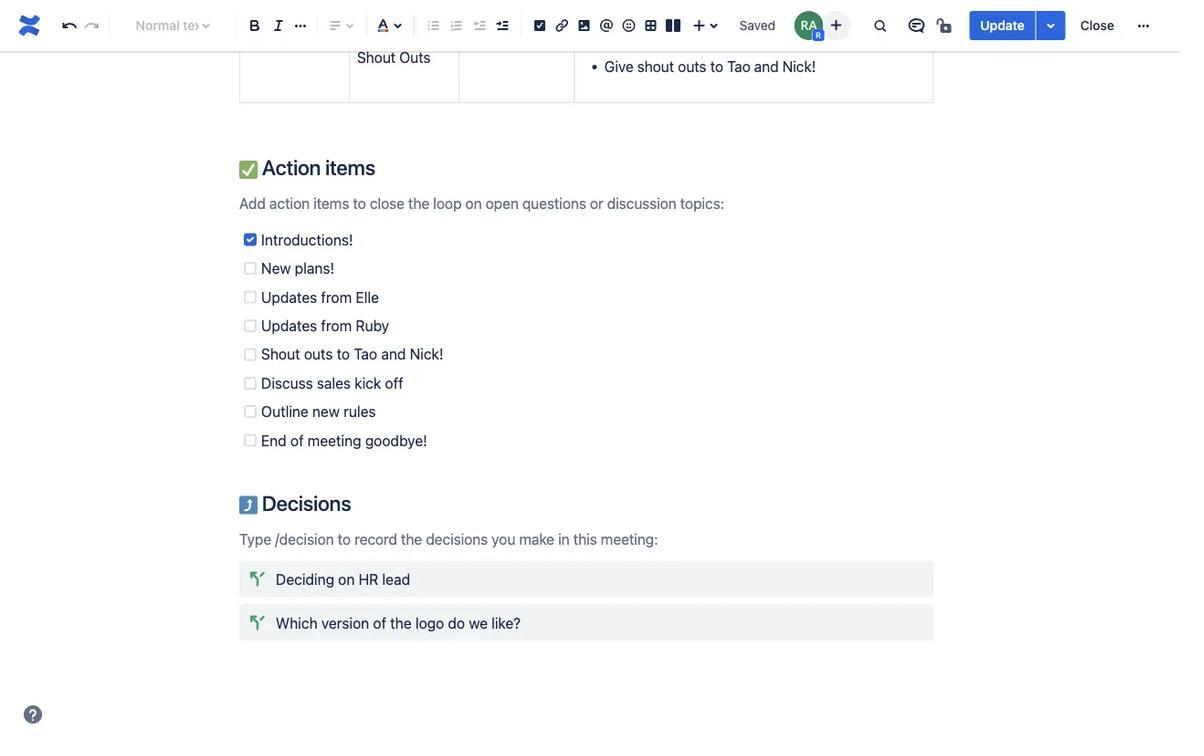 Task type: vqa. For each thing, say whether or not it's contained in the screenshot.
the Settings Icon
no



Task type: locate. For each thing, give the bounding box(es) containing it.
1 vertical spatial to
[[337, 346, 350, 364]]

the
[[390, 615, 412, 632]]

more image
[[1133, 15, 1155, 37]]

rules
[[344, 404, 376, 421]]

0 vertical spatial to
[[710, 58, 723, 75]]

mention image
[[596, 15, 617, 37]]

no restrictions image
[[935, 15, 957, 37]]

2 from from the top
[[321, 318, 352, 335]]

close button
[[1069, 11, 1125, 40]]

close
[[1080, 18, 1114, 33]]

deciding on hr lead
[[276, 571, 410, 589]]

logo
[[415, 615, 444, 632]]

:arrow_heading_up: image
[[239, 497, 258, 515]]

0 horizontal spatial tao
[[354, 346, 377, 364]]

confluence image
[[15, 11, 44, 40]]

1 vertical spatial shout
[[261, 346, 300, 364]]

action
[[262, 156, 321, 181]]

new
[[261, 260, 291, 278]]

of inside 'end of meeting shout outs'
[[386, 0, 399, 16]]

1 horizontal spatial and
[[754, 58, 779, 75]]

:white_check_mark: image
[[239, 161, 258, 180], [239, 161, 258, 180]]

undo ⌘z image
[[59, 15, 80, 37]]

outdent ⇧tab image
[[468, 15, 490, 37]]

0 horizontal spatial nick!
[[410, 346, 443, 364]]

and up 'off'
[[381, 346, 406, 364]]

0 vertical spatial updates
[[261, 289, 317, 306]]

updates from elle
[[261, 289, 379, 306]]

elle
[[356, 289, 379, 306]]

redo ⌘⇧z image
[[81, 15, 103, 37]]

find and replace image
[[869, 15, 891, 37]]

kick
[[355, 375, 381, 392]]

from up 'updates from ruby'
[[321, 289, 352, 306]]

1 horizontal spatial outs
[[678, 58, 706, 75]]

tao
[[727, 58, 750, 75], [354, 346, 377, 364]]

meeting
[[308, 432, 361, 450]]

from
[[321, 289, 352, 306], [321, 318, 352, 335]]

help image
[[22, 704, 44, 726]]

to up sales
[[337, 346, 350, 364]]

which
[[276, 615, 318, 632]]

1 vertical spatial of
[[290, 432, 304, 450]]

0 vertical spatial tao
[[727, 58, 750, 75]]

nick!
[[782, 58, 816, 75], [410, 346, 443, 364]]

link image
[[551, 15, 573, 37]]

of for meeting
[[386, 0, 399, 16]]

shout up discuss
[[261, 346, 300, 364]]

new plans!
[[261, 260, 334, 278]]

1 vertical spatial from
[[321, 318, 352, 335]]

we
[[469, 615, 488, 632]]

end
[[357, 0, 382, 16], [261, 432, 287, 450]]

to right shout
[[710, 58, 723, 75]]

indent tab image
[[491, 15, 513, 37]]

2 updates from the top
[[261, 318, 317, 335]]

updates for updates from ruby
[[261, 318, 317, 335]]

discuss
[[261, 375, 313, 392]]

1 horizontal spatial shout
[[357, 49, 396, 66]]

shout inside 'end of meeting shout outs'
[[357, 49, 396, 66]]

end for end of meeting shout outs
[[357, 0, 382, 16]]

of down outline
[[290, 432, 304, 450]]

:arrow_heading_up: image
[[239, 497, 258, 515]]

numbered list ⌘⇧7 image
[[445, 15, 467, 37]]

0 vertical spatial of
[[386, 0, 399, 16]]

give
[[604, 58, 634, 75]]

of
[[386, 0, 399, 16], [290, 432, 304, 450], [373, 615, 386, 632]]

shout
[[357, 49, 396, 66], [261, 346, 300, 364]]

plans!
[[295, 260, 334, 278]]

like?
[[491, 615, 521, 632]]

outs right shout
[[678, 58, 706, 75]]

1 updates from the top
[[261, 289, 317, 306]]

0 horizontal spatial end
[[261, 432, 287, 450]]

of left the
[[373, 615, 386, 632]]

from up shout outs to tao and nick! at the left
[[321, 318, 352, 335]]

end inside 'end of meeting shout outs'
[[357, 0, 382, 16]]

0 vertical spatial outs
[[678, 58, 706, 75]]

comment icon image
[[905, 15, 927, 37]]

0 vertical spatial from
[[321, 289, 352, 306]]

italic ⌘i image
[[268, 15, 289, 37]]

1 horizontal spatial to
[[710, 58, 723, 75]]

outline new rules
[[261, 404, 376, 421]]

action items
[[258, 156, 375, 181]]

bullet list ⌘⇧8 image
[[422, 15, 444, 37]]

0 horizontal spatial and
[[381, 346, 406, 364]]

updates for updates from elle
[[261, 289, 317, 306]]

outs down 'updates from ruby'
[[304, 346, 333, 364]]

1 horizontal spatial end
[[357, 0, 382, 16]]

tao down 'saved'
[[727, 58, 750, 75]]

updates
[[261, 289, 317, 306], [261, 318, 317, 335]]

discuss sales kick off
[[261, 375, 403, 392]]

shout down the meeting
[[357, 49, 396, 66]]

to
[[710, 58, 723, 75], [337, 346, 350, 364]]

items
[[325, 156, 375, 181]]

of up the meeting
[[386, 0, 399, 16]]

0 vertical spatial end
[[357, 0, 382, 16]]

0 horizontal spatial shout
[[261, 346, 300, 364]]

1 vertical spatial outs
[[304, 346, 333, 364]]

updates from ruby
[[261, 318, 389, 335]]

0 vertical spatial nick!
[[782, 58, 816, 75]]

end of meeting shout outs
[[357, 0, 431, 66]]

0 horizontal spatial to
[[337, 346, 350, 364]]

ruby
[[356, 318, 389, 335]]

1 vertical spatial updates
[[261, 318, 317, 335]]

tao up kick
[[354, 346, 377, 364]]

which version of the logo do we like?
[[276, 615, 521, 632]]

1 vertical spatial nick!
[[410, 346, 443, 364]]

end up the meeting
[[357, 0, 382, 16]]

1 from from the top
[[321, 289, 352, 306]]

1 horizontal spatial nick!
[[782, 58, 816, 75]]

emoji image
[[618, 15, 640, 37]]

updates down new plans!
[[261, 289, 317, 306]]

and
[[754, 58, 779, 75], [381, 346, 406, 364]]

lead
[[382, 571, 410, 589]]

do
[[448, 615, 465, 632]]

updates down updates from elle
[[261, 318, 317, 335]]

outs
[[678, 58, 706, 75], [304, 346, 333, 364]]

update
[[980, 18, 1025, 33]]

version
[[321, 615, 369, 632]]

decision image
[[243, 565, 272, 594]]

0 vertical spatial shout
[[357, 49, 396, 66]]

1 vertical spatial end
[[261, 432, 287, 450]]

end down outline
[[261, 432, 287, 450]]

table image
[[640, 15, 662, 37]]

and down 'saved'
[[754, 58, 779, 75]]

saved
[[739, 18, 776, 33]]

shout
[[637, 58, 674, 75]]



Task type: describe. For each thing, give the bounding box(es) containing it.
ruby anderson image
[[794, 11, 823, 40]]

more formatting image
[[290, 15, 312, 37]]

decisions
[[258, 491, 351, 516]]

1 vertical spatial tao
[[354, 346, 377, 364]]

hr
[[359, 571, 378, 589]]

1 vertical spatial and
[[381, 346, 406, 364]]

bold ⌘b image
[[244, 15, 266, 37]]

deciding
[[276, 571, 334, 589]]

decision image
[[243, 609, 272, 638]]

Main content area, start typing to enter text. text field
[[228, 0, 944, 642]]

1 horizontal spatial tao
[[727, 58, 750, 75]]

2 vertical spatial of
[[373, 615, 386, 632]]

update button
[[969, 11, 1036, 40]]

off
[[385, 375, 403, 392]]

introductions!
[[261, 232, 353, 249]]

from for ruby
[[321, 318, 352, 335]]

give shout outs to tao and nick!
[[604, 58, 816, 75]]

layouts image
[[662, 15, 684, 37]]

from for elle
[[321, 289, 352, 306]]

sales
[[317, 375, 351, 392]]

end for end of meeting goodbye!
[[261, 432, 287, 450]]

outs
[[399, 49, 431, 66]]

new
[[312, 404, 340, 421]]

add image, video, or file image
[[573, 15, 595, 37]]

action item image
[[529, 15, 551, 37]]

of for meeting
[[290, 432, 304, 450]]

0 vertical spatial and
[[754, 58, 779, 75]]

meeting
[[357, 24, 410, 41]]

on
[[338, 571, 355, 589]]

goodbye!
[[365, 432, 427, 450]]

invite to edit image
[[825, 14, 847, 36]]

adjust update settings image
[[1040, 15, 1062, 37]]

outline
[[261, 404, 309, 421]]

shout outs to tao and nick!
[[261, 346, 443, 364]]

end of meeting goodbye!
[[261, 432, 427, 450]]

confluence image
[[15, 11, 44, 40]]

0 horizontal spatial outs
[[304, 346, 333, 364]]



